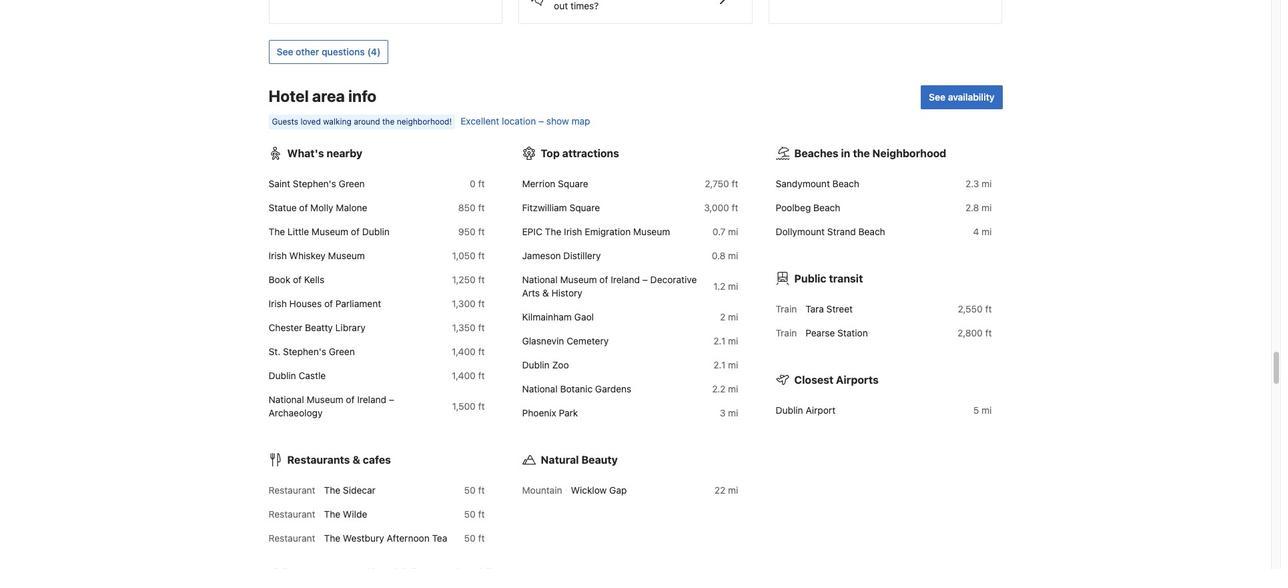 Task type: locate. For each thing, give the bounding box(es) containing it.
excellent
[[461, 116, 499, 127]]

1 vertical spatial the
[[853, 148, 870, 160]]

national for national museum of ireland – archaeology
[[269, 395, 304, 406]]

1,400 down 1,350
[[452, 347, 476, 358]]

0 vertical spatial train
[[776, 304, 797, 315]]

2.1 mi for glasnevin cemetery
[[714, 336, 738, 347]]

whiskey
[[289, 250, 326, 262]]

dublin left zoo
[[522, 360, 550, 371]]

glasnevin
[[522, 336, 564, 347]]

mi right 2
[[728, 312, 738, 323]]

2.1 for zoo
[[714, 360, 726, 371]]

0.8 mi
[[712, 250, 738, 262]]

national up arts
[[522, 274, 558, 286]]

the for the wilde
[[324, 509, 340, 521]]

2 vertical spatial restaurant
[[269, 533, 315, 545]]

train for pearse station
[[776, 328, 797, 339]]

950 ft
[[458, 226, 485, 238]]

national up "archaeology"
[[269, 395, 304, 406]]

ireland inside national museum of ireland – archaeology
[[357, 395, 386, 406]]

2 50 from the top
[[464, 509, 476, 521]]

1 vertical spatial &
[[353, 455, 360, 467]]

irish up book
[[269, 250, 287, 262]]

stephen's up the statue of molly malone
[[293, 178, 336, 190]]

the left little
[[269, 226, 285, 238]]

restaurant for the wilde
[[269, 509, 315, 521]]

0 horizontal spatial –
[[389, 395, 394, 406]]

1,400 up 1,500
[[452, 371, 476, 382]]

0 vertical spatial 1,400
[[452, 347, 476, 358]]

0 vertical spatial 2.1
[[714, 336, 726, 347]]

train
[[776, 304, 797, 315], [776, 328, 797, 339]]

museum down castle
[[307, 395, 343, 406]]

mi right 0.7
[[728, 226, 738, 238]]

what's
[[287, 148, 324, 160]]

square up fitzwilliam square
[[558, 178, 588, 190]]

national inside national museum of ireland – decorative arts & history
[[522, 274, 558, 286]]

beach up dollymount strand beach
[[813, 202, 840, 214]]

0 vertical spatial 2.1 mi
[[714, 336, 738, 347]]

1,250
[[452, 274, 476, 286]]

1 vertical spatial square
[[570, 202, 600, 214]]

1 vertical spatial 50
[[464, 509, 476, 521]]

beach for sandymount beach
[[833, 178, 859, 190]]

ireland
[[611, 274, 640, 286], [357, 395, 386, 406]]

0 vertical spatial see
[[277, 46, 293, 58]]

of
[[299, 202, 308, 214], [351, 226, 360, 238], [293, 274, 302, 286], [599, 274, 608, 286], [324, 299, 333, 310], [346, 395, 355, 406]]

gap
[[609, 485, 627, 497]]

1,400 ft
[[452, 347, 485, 358], [452, 371, 485, 382]]

2 2.1 from the top
[[714, 360, 726, 371]]

2 vertical spatial irish
[[269, 299, 287, 310]]

beatty
[[305, 323, 333, 334]]

mi right 2.3
[[982, 178, 992, 190]]

0 vertical spatial stephen's
[[293, 178, 336, 190]]

1 2.1 mi from the top
[[714, 336, 738, 347]]

1,350 ft
[[452, 323, 485, 334]]

little
[[288, 226, 309, 238]]

2 restaurant from the top
[[269, 509, 315, 521]]

mi for jameson distillery
[[728, 250, 738, 262]]

dublin
[[362, 226, 390, 238], [522, 360, 550, 371], [269, 371, 296, 382], [776, 405, 803, 417]]

mi for poolbeg beach
[[982, 202, 992, 214]]

1 1,400 ft from the top
[[452, 347, 485, 358]]

train left tara
[[776, 304, 797, 315]]

beach down 'in'
[[833, 178, 859, 190]]

irish down book
[[269, 299, 287, 310]]

1 restaurant from the top
[[269, 485, 315, 497]]

1,400 ft down '1,350 ft'
[[452, 347, 485, 358]]

mi right the 3
[[728, 408, 738, 419]]

see left other
[[277, 46, 293, 58]]

2 vertical spatial –
[[389, 395, 394, 406]]

mi for national museum of ireland – decorative arts & history
[[728, 281, 738, 292]]

0.7
[[713, 226, 726, 238]]

phoenix
[[522, 408, 556, 419]]

0 horizontal spatial see
[[277, 46, 293, 58]]

mi for dublin airport
[[982, 405, 992, 417]]

gaol
[[574, 312, 594, 323]]

mi
[[982, 178, 992, 190], [982, 202, 992, 214], [728, 226, 738, 238], [982, 226, 992, 238], [728, 250, 738, 262], [728, 281, 738, 292], [728, 312, 738, 323], [728, 336, 738, 347], [728, 360, 738, 371], [728, 384, 738, 395], [982, 405, 992, 417], [728, 408, 738, 419], [728, 485, 738, 497]]

1,400 ft for st. stephen's green
[[452, 347, 485, 358]]

green down library
[[329, 347, 355, 358]]

in
[[841, 148, 850, 160]]

& left cafes
[[353, 455, 360, 467]]

1 horizontal spatial the
[[853, 148, 870, 160]]

1 vertical spatial ireland
[[357, 395, 386, 406]]

ireland inside national museum of ireland – decorative arts & history
[[611, 274, 640, 286]]

1 train from the top
[[776, 304, 797, 315]]

0 vertical spatial green
[[339, 178, 365, 190]]

green for st. stephen's green
[[329, 347, 355, 358]]

mi right "22"
[[728, 485, 738, 497]]

1 horizontal spatial ireland
[[611, 274, 640, 286]]

1 vertical spatial see
[[929, 92, 946, 103]]

glasnevin cemetery
[[522, 336, 609, 347]]

0 vertical spatial 50
[[464, 485, 476, 497]]

2.1 mi up 2.2 mi on the right bottom of the page
[[714, 360, 738, 371]]

mi right 1.2
[[728, 281, 738, 292]]

– left show
[[539, 116, 544, 127]]

museum inside national museum of ireland – archaeology
[[307, 395, 343, 406]]

castle
[[299, 371, 326, 382]]

1,400 ft up 1,500 ft
[[452, 371, 485, 382]]

location
[[502, 116, 536, 127]]

1 vertical spatial irish
[[269, 250, 287, 262]]

jameson distillery
[[522, 250, 601, 262]]

1 1,400 from the top
[[452, 347, 476, 358]]

0 horizontal spatial ireland
[[357, 395, 386, 406]]

train for tara street
[[776, 304, 797, 315]]

ireland left decorative
[[611, 274, 640, 286]]

beach for poolbeg beach
[[813, 202, 840, 214]]

3 50 ft from the top
[[464, 533, 485, 545]]

top
[[541, 148, 560, 160]]

street
[[827, 304, 853, 315]]

square up epic the irish emigration museum
[[570, 202, 600, 214]]

2 vertical spatial 50
[[464, 533, 476, 545]]

1 horizontal spatial &
[[542, 288, 549, 299]]

1,250 ft
[[452, 274, 485, 286]]

1 vertical spatial stephen's
[[283, 347, 326, 358]]

chester beatty library
[[269, 323, 365, 334]]

50 for the westbury afternoon tea
[[464, 533, 476, 545]]

green for saint stephen's green
[[339, 178, 365, 190]]

strand
[[827, 226, 856, 238]]

mi right 5
[[982, 405, 992, 417]]

1 50 from the top
[[464, 485, 476, 497]]

the right 'in'
[[853, 148, 870, 160]]

of down the distillery
[[599, 274, 608, 286]]

of up restaurants & cafes
[[346, 395, 355, 406]]

guests loved walking around the neighborhood!
[[272, 117, 452, 127]]

kilmainham
[[522, 312, 572, 323]]

50 for the wilde
[[464, 509, 476, 521]]

0 vertical spatial ireland
[[611, 274, 640, 286]]

dollymount strand beach
[[776, 226, 885, 238]]

green up malone at the top left of the page
[[339, 178, 365, 190]]

2 vertical spatial beach
[[858, 226, 885, 238]]

2 vertical spatial 50 ft
[[464, 533, 485, 545]]

see other questions (4) button
[[269, 40, 389, 64]]

book
[[269, 274, 290, 286]]

50
[[464, 485, 476, 497], [464, 509, 476, 521], [464, 533, 476, 545]]

national inside national museum of ireland – archaeology
[[269, 395, 304, 406]]

0 vertical spatial &
[[542, 288, 549, 299]]

1 vertical spatial restaurant
[[269, 509, 315, 521]]

beach
[[833, 178, 859, 190], [813, 202, 840, 214], [858, 226, 885, 238]]

restaurants
[[287, 455, 350, 467]]

2 train from the top
[[776, 328, 797, 339]]

ireland up cafes
[[357, 395, 386, 406]]

2.1 for cemetery
[[714, 336, 726, 347]]

2 50 ft from the top
[[464, 509, 485, 521]]

excellent location – show map link
[[461, 116, 590, 127]]

irish for 1,300 ft
[[269, 299, 287, 310]]

0 horizontal spatial the
[[382, 117, 395, 127]]

1 vertical spatial train
[[776, 328, 797, 339]]

sandymount
[[776, 178, 830, 190]]

– left decorative
[[643, 274, 648, 286]]

1 vertical spatial beach
[[813, 202, 840, 214]]

2.2 mi
[[712, 384, 738, 395]]

museum up history
[[560, 274, 597, 286]]

history
[[551, 288, 582, 299]]

see
[[277, 46, 293, 58], [929, 92, 946, 103]]

mountain
[[522, 485, 562, 497]]

0 vertical spatial 50 ft
[[464, 485, 485, 497]]

mi right 2.8
[[982, 202, 992, 214]]

ireland for archaeology
[[357, 395, 386, 406]]

the down the wilde
[[324, 533, 340, 545]]

mi for kilmainham gaol
[[728, 312, 738, 323]]

train left pearse
[[776, 328, 797, 339]]

1 horizontal spatial see
[[929, 92, 946, 103]]

0 vertical spatial square
[[558, 178, 588, 190]]

mi right '2.2'
[[728, 384, 738, 395]]

mi for dublin zoo
[[728, 360, 738, 371]]

3 restaurant from the top
[[269, 533, 315, 545]]

mi for sandymount beach
[[982, 178, 992, 190]]

1 horizontal spatial –
[[539, 116, 544, 127]]

mi down 2 mi
[[728, 336, 738, 347]]

stephen's up 'dublin castle'
[[283, 347, 326, 358]]

2 2.1 mi from the top
[[714, 360, 738, 371]]

1 vertical spatial 2.1
[[714, 360, 726, 371]]

archaeology
[[269, 408, 323, 419]]

dublin down st.
[[269, 371, 296, 382]]

ft for irish whiskey museum
[[478, 250, 485, 262]]

mi for national botanic gardens
[[728, 384, 738, 395]]

2.1 up '2.2'
[[714, 360, 726, 371]]

the for the sidecar
[[324, 485, 340, 497]]

beach right strand
[[858, 226, 885, 238]]

– inside national museum of ireland – archaeology
[[389, 395, 394, 406]]

2,800
[[958, 328, 983, 339]]

closest
[[794, 375, 834, 387]]

1 vertical spatial –
[[643, 274, 648, 286]]

1 vertical spatial 1,400 ft
[[452, 371, 485, 382]]

pearse
[[806, 328, 835, 339]]

1 vertical spatial green
[[329, 347, 355, 358]]

kilmainham gaol
[[522, 312, 594, 323]]

– up cafes
[[389, 395, 394, 406]]

0 vertical spatial the
[[382, 117, 395, 127]]

0 ft
[[470, 178, 485, 190]]

irish up the distillery
[[564, 226, 582, 238]]

of left kells
[[293, 274, 302, 286]]

wicklow
[[571, 485, 607, 497]]

irish for 1,050 ft
[[269, 250, 287, 262]]

museum down molly
[[312, 226, 348, 238]]

2.3
[[966, 178, 979, 190]]

statue of molly malone
[[269, 202, 367, 214]]

0 vertical spatial beach
[[833, 178, 859, 190]]

2 1,400 from the top
[[452, 371, 476, 382]]

sandymount beach
[[776, 178, 859, 190]]

1 50 ft from the top
[[464, 485, 485, 497]]

dublin for dublin zoo
[[522, 360, 550, 371]]

0 vertical spatial 1,400 ft
[[452, 347, 485, 358]]

0 vertical spatial restaurant
[[269, 485, 315, 497]]

the right around
[[382, 117, 395, 127]]

1 vertical spatial 2.1 mi
[[714, 360, 738, 371]]

national up phoenix on the left bottom
[[522, 384, 558, 395]]

irish whiskey museum
[[269, 250, 365, 262]]

see left availability
[[929, 92, 946, 103]]

mi right 4
[[982, 226, 992, 238]]

of right the "houses"
[[324, 299, 333, 310]]

1 2.1 from the top
[[714, 336, 726, 347]]

dublin left airport on the right bottom of the page
[[776, 405, 803, 417]]

beaches
[[794, 148, 839, 160]]

the left wilde
[[324, 509, 340, 521]]

museum inside national museum of ireland – decorative arts & history
[[560, 274, 597, 286]]

dublin down malone at the top left of the page
[[362, 226, 390, 238]]

2.1 down 2
[[714, 336, 726, 347]]

guests
[[272, 117, 298, 127]]

0.7 mi
[[713, 226, 738, 238]]

2 horizontal spatial –
[[643, 274, 648, 286]]

the
[[269, 226, 285, 238], [545, 226, 561, 238], [324, 485, 340, 497], [324, 509, 340, 521], [324, 533, 340, 545]]

mi up 2.2 mi on the right bottom of the page
[[728, 360, 738, 371]]

2 1,400 ft from the top
[[452, 371, 485, 382]]

questions
[[322, 46, 365, 58]]

0 horizontal spatial &
[[353, 455, 360, 467]]

1 vertical spatial 1,400
[[452, 371, 476, 382]]

tara
[[806, 304, 824, 315]]

irish
[[564, 226, 582, 238], [269, 250, 287, 262], [269, 299, 287, 310]]

westbury
[[343, 533, 384, 545]]

dublin castle
[[269, 371, 326, 382]]

1,400 ft for dublin castle
[[452, 371, 485, 382]]

distillery
[[563, 250, 601, 262]]

1.2 mi
[[714, 281, 738, 292]]

& right arts
[[542, 288, 549, 299]]

2.1 mi down 2
[[714, 336, 738, 347]]

stephen's for st.
[[283, 347, 326, 358]]

cafes
[[363, 455, 391, 467]]

3 50 from the top
[[464, 533, 476, 545]]

molly
[[310, 202, 333, 214]]

of inside national museum of ireland – decorative arts & history
[[599, 274, 608, 286]]

the left sidecar
[[324, 485, 340, 497]]

– inside national museum of ireland – decorative arts & history
[[643, 274, 648, 286]]

the for the westbury afternoon tea
[[324, 533, 340, 545]]

ft for the little museum of dublin
[[478, 226, 485, 238]]

1 vertical spatial 50 ft
[[464, 509, 485, 521]]

mi for phoenix park
[[728, 408, 738, 419]]

chester
[[269, 323, 302, 334]]

0 vertical spatial –
[[539, 116, 544, 127]]

950
[[458, 226, 476, 238]]

mi right 0.8
[[728, 250, 738, 262]]

50 ft
[[464, 485, 485, 497], [464, 509, 485, 521], [464, 533, 485, 545]]

2.1 mi
[[714, 336, 738, 347], [714, 360, 738, 371]]



Task type: vqa. For each thing, say whether or not it's contained in the screenshot.
Dublin
yes



Task type: describe. For each thing, give the bounding box(es) containing it.
around
[[354, 117, 380, 127]]

national for national museum of ireland – decorative arts & history
[[522, 274, 558, 286]]

afternoon
[[387, 533, 430, 545]]

1,400 for dublin castle
[[452, 371, 476, 382]]

neighborhood
[[872, 148, 946, 160]]

square for fitzwilliam square
[[570, 202, 600, 214]]

ft for irish houses of parliament
[[478, 299, 485, 310]]

public
[[794, 273, 826, 285]]

3,000 ft
[[704, 202, 738, 214]]

0.8
[[712, 250, 726, 262]]

station
[[837, 328, 868, 339]]

2.1 mi for dublin zoo
[[714, 360, 738, 371]]

tea
[[432, 533, 447, 545]]

parliament
[[336, 299, 381, 310]]

the sidecar
[[324, 485, 376, 497]]

2.8 mi
[[966, 202, 992, 214]]

50 for the sidecar
[[464, 485, 476, 497]]

50 ft for the sidecar
[[464, 485, 485, 497]]

loved
[[301, 117, 321, 127]]

poolbeg beach
[[776, 202, 840, 214]]

fitzwilliam square
[[522, 202, 600, 214]]

ft for statue of molly malone
[[478, 202, 485, 214]]

stephen's for saint
[[293, 178, 336, 190]]

cemetery
[[567, 336, 609, 347]]

epic the irish emigration museum
[[522, 226, 670, 238]]

3
[[720, 408, 726, 419]]

mi for epic the irish emigration museum
[[728, 226, 738, 238]]

other
[[296, 46, 319, 58]]

show
[[546, 116, 569, 127]]

of inside national museum of ireland – archaeology
[[346, 395, 355, 406]]

2,800 ft
[[958, 328, 992, 339]]

merrion square
[[522, 178, 588, 190]]

the right epic
[[545, 226, 561, 238]]

irish houses of parliament
[[269, 299, 381, 310]]

wilde
[[343, 509, 367, 521]]

see for see availability
[[929, 92, 946, 103]]

phoenix park
[[522, 408, 578, 419]]

national botanic gardens
[[522, 384, 631, 395]]

st. stephen's green
[[269, 347, 355, 358]]

dollymount
[[776, 226, 825, 238]]

4 mi
[[973, 226, 992, 238]]

botanic
[[560, 384, 593, 395]]

ft for saint stephen's green
[[478, 178, 485, 190]]

emigration
[[585, 226, 631, 238]]

50 ft for the westbury afternoon tea
[[464, 533, 485, 545]]

5
[[973, 405, 979, 417]]

2.8
[[966, 202, 979, 214]]

mi for dollymount strand beach
[[982, 226, 992, 238]]

ft for national museum of ireland – archaeology
[[478, 401, 485, 413]]

1,400 for st. stephen's green
[[452, 347, 476, 358]]

wicklow gap
[[571, 485, 627, 497]]

houses
[[289, 299, 322, 310]]

3 mi
[[720, 408, 738, 419]]

5 mi
[[973, 405, 992, 417]]

of down malone at the top left of the page
[[351, 226, 360, 238]]

national museum of ireland – decorative arts & history
[[522, 274, 697, 299]]

fitzwilliam
[[522, 202, 567, 214]]

transit
[[829, 273, 863, 285]]

– for 1,500 ft
[[389, 395, 394, 406]]

ft for book of kells
[[478, 274, 485, 286]]

2.2
[[712, 384, 726, 395]]

ireland for decorative
[[611, 274, 640, 286]]

see other questions (4)
[[277, 46, 381, 58]]

statue
[[269, 202, 297, 214]]

nearby
[[327, 148, 362, 160]]

arts
[[522, 288, 540, 299]]

& inside national museum of ireland – decorative arts & history
[[542, 288, 549, 299]]

ft for chester beatty library
[[478, 323, 485, 334]]

the wilde
[[324, 509, 367, 521]]

jameson
[[522, 250, 561, 262]]

0 vertical spatial irish
[[564, 226, 582, 238]]

restaurants & cafes
[[287, 455, 391, 467]]

the westbury afternoon tea
[[324, 533, 447, 545]]

850
[[458, 202, 476, 214]]

restaurant for the sidecar
[[269, 485, 315, 497]]

ft for dublin castle
[[478, 371, 485, 382]]

2
[[720, 312, 726, 323]]

national for national botanic gardens
[[522, 384, 558, 395]]

ft for fitzwilliam square
[[732, 202, 738, 214]]

– for 1.2 mi
[[643, 274, 648, 286]]

22
[[714, 485, 726, 497]]

see for see other questions (4)
[[277, 46, 293, 58]]

2.3 mi
[[966, 178, 992, 190]]

1,350
[[452, 323, 476, 334]]

ft for st. stephen's green
[[478, 347, 485, 358]]

national museum of ireland – archaeology
[[269, 395, 394, 419]]

pearse station
[[806, 328, 868, 339]]

2,550 ft
[[958, 304, 992, 315]]

dublin zoo
[[522, 360, 569, 371]]

1,500
[[452, 401, 476, 413]]

2 mi
[[720, 312, 738, 323]]

sidecar
[[343, 485, 376, 497]]

hotel area info
[[269, 87, 376, 106]]

dublin airport
[[776, 405, 836, 417]]

22 mi
[[714, 485, 738, 497]]

book of kells
[[269, 274, 324, 286]]

airports
[[836, 375, 879, 387]]

museum down the little museum of dublin
[[328, 250, 365, 262]]

4
[[973, 226, 979, 238]]

square for merrion square
[[558, 178, 588, 190]]

library
[[335, 323, 365, 334]]

mi for glasnevin cemetery
[[728, 336, 738, 347]]

poolbeg
[[776, 202, 811, 214]]

excellent location – show map
[[461, 116, 590, 127]]

airport
[[806, 405, 836, 417]]

museum right emigration at left
[[633, 226, 670, 238]]

of left molly
[[299, 202, 308, 214]]

attractions
[[562, 148, 619, 160]]

0
[[470, 178, 476, 190]]

(4)
[[367, 46, 381, 58]]

ft for merrion square
[[732, 178, 738, 190]]

the for the little museum of dublin
[[269, 226, 285, 238]]

dublin for dublin castle
[[269, 371, 296, 382]]

dublin for dublin airport
[[776, 405, 803, 417]]

merrion
[[522, 178, 555, 190]]

info
[[348, 87, 376, 106]]

50 ft for the wilde
[[464, 509, 485, 521]]

restaurant for the westbury afternoon tea
[[269, 533, 315, 545]]



